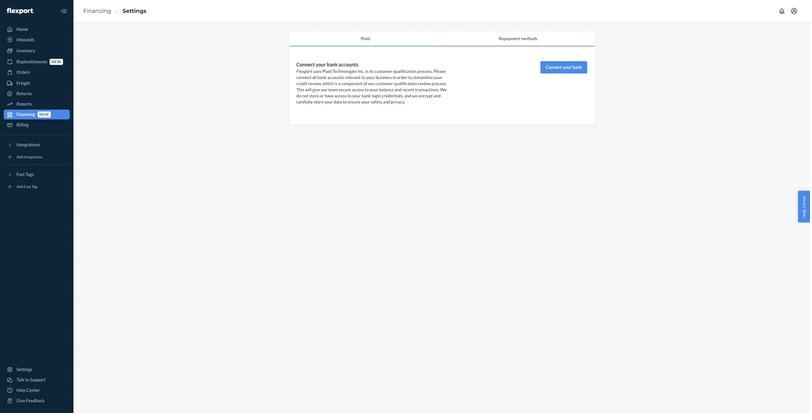 Task type: describe. For each thing, give the bounding box(es) containing it.
ensure
[[348, 99, 361, 104]]

do
[[297, 93, 301, 98]]

plaid inside connect your bank accounts flexport uses plaid technologies inc. in its customer qualification process. please connect all bank accounts relevant to your business in order to streamline your credit review, which is a component of our customer qualification review process. this will give our team secure access to your balance and recent transactions. we do not store or have access to your bank login credentials, and we encrypt and carefully store your data to ensure your safety and privacy.
[[323, 69, 332, 74]]

0 vertical spatial store
[[309, 93, 319, 98]]

fast tags
[[17, 172, 34, 177]]

inventory
[[17, 48, 35, 53]]

repayment
[[499, 36, 521, 41]]

we
[[412, 93, 418, 98]]

and up credentials,
[[395, 87, 402, 92]]

to inside button
[[25, 377, 29, 383]]

login
[[372, 93, 381, 98]]

orders
[[17, 70, 30, 75]]

breadcrumbs navigation
[[78, 2, 152, 20]]

will
[[305, 87, 312, 92]]

returns link
[[4, 89, 70, 99]]

team
[[329, 87, 338, 92]]

1 horizontal spatial in
[[393, 75, 396, 80]]

its
[[370, 69, 374, 74]]

billing
[[17, 122, 29, 127]]

repayment methods
[[499, 36, 538, 41]]

give feedback
[[17, 398, 45, 403]]

0 vertical spatial accounts
[[339, 62, 359, 67]]

inbounds link
[[4, 35, 70, 45]]

give feedback button
[[4, 396, 70, 406]]

secure
[[339, 87, 351, 92]]

home
[[17, 27, 28, 32]]

help center inside button
[[802, 195, 808, 218]]

technologies
[[333, 69, 357, 74]]

is
[[335, 81, 338, 86]]

fast tags button
[[4, 170, 70, 180]]

review
[[418, 81, 431, 86]]

component
[[342, 81, 363, 86]]

1 vertical spatial fast
[[24, 185, 31, 189]]

0 vertical spatial customer
[[375, 69, 393, 74]]

connect your bank
[[546, 65, 582, 70]]

balance
[[380, 87, 394, 92]]

financing link
[[83, 8, 111, 14]]

business
[[376, 75, 392, 80]]

feedback
[[26, 398, 45, 403]]

help center inside 'link'
[[17, 388, 40, 393]]

1 vertical spatial our
[[321, 87, 328, 92]]

streamline
[[413, 75, 433, 80]]

connect your bank accounts flexport uses plaid technologies inc. in its customer qualification process. please connect all bank accounts relevant to your business in order to streamline your credit review, which is a component of our customer qualification review process. this will give our team secure access to your balance and recent transactions. we do not store or have access to your bank login credentials, and we encrypt and carefully store your data to ensure your safety and privacy.
[[297, 62, 447, 104]]

close navigation image
[[60, 7, 67, 15]]

and down credentials,
[[383, 99, 390, 104]]

freight link
[[4, 78, 70, 88]]

0 horizontal spatial access
[[335, 93, 347, 98]]

connect
[[297, 75, 312, 80]]

0 vertical spatial plaid
[[361, 36, 370, 41]]

your inside "button"
[[563, 65, 572, 70]]

recent
[[403, 87, 415, 92]]

add for add integration
[[17, 155, 23, 159]]

this
[[297, 87, 305, 92]]

orders link
[[4, 67, 70, 77]]

which
[[323, 81, 334, 86]]

transactions.
[[416, 87, 440, 92]]

connect for connect your bank
[[546, 65, 562, 70]]

settings inside breadcrumbs navigation
[[123, 8, 147, 14]]

center inside 'link'
[[26, 388, 40, 393]]

0 vertical spatial process.
[[418, 69, 433, 74]]

integration
[[24, 155, 43, 159]]

integrations
[[17, 142, 40, 147]]

1 vertical spatial settings
[[17, 367, 32, 372]]

flexport
[[297, 69, 313, 74]]

talk to support button
[[4, 375, 70, 385]]

credit
[[297, 81, 308, 86]]

and down recent
[[405, 93, 412, 98]]

help center button
[[799, 191, 811, 222]]

relevant
[[345, 75, 361, 80]]

all
[[313, 75, 317, 80]]

reports
[[17, 101, 32, 107]]



Task type: locate. For each thing, give the bounding box(es) containing it.
0 vertical spatial financing
[[83, 8, 111, 14]]

to right 'order'
[[409, 75, 413, 80]]

give
[[17, 398, 25, 403]]

0 vertical spatial add
[[17, 155, 23, 159]]

0 vertical spatial access
[[352, 87, 364, 92]]

1 vertical spatial settings link
[[4, 365, 70, 375]]

connect
[[297, 62, 315, 67], [546, 65, 562, 70]]

0 vertical spatial new
[[52, 60, 61, 64]]

qualification up recent
[[394, 81, 418, 86]]

connect inside "button"
[[546, 65, 562, 70]]

store down or
[[314, 99, 324, 104]]

inc.
[[358, 69, 365, 74]]

0 vertical spatial qualification
[[394, 69, 417, 74]]

1 horizontal spatial financing
[[83, 8, 111, 14]]

1 horizontal spatial plaid
[[361, 36, 370, 41]]

1 vertical spatial help center
[[17, 388, 40, 393]]

of
[[364, 81, 368, 86]]

1 horizontal spatial settings link
[[123, 8, 147, 14]]

0 vertical spatial fast
[[17, 172, 25, 177]]

integrations button
[[4, 140, 70, 150]]

help inside button
[[802, 209, 808, 218]]

1 vertical spatial customer
[[376, 81, 394, 86]]

process.
[[418, 69, 433, 74], [432, 81, 447, 86]]

new for financing
[[39, 112, 49, 117]]

order
[[397, 75, 408, 80]]

freight
[[17, 81, 30, 86]]

our up or
[[321, 87, 328, 92]]

customer up 'business'
[[375, 69, 393, 74]]

0 horizontal spatial in
[[365, 69, 369, 74]]

1 vertical spatial add
[[17, 185, 23, 189]]

0 horizontal spatial help
[[17, 388, 26, 393]]

open notifications image
[[779, 7, 786, 15]]

support
[[30, 377, 46, 383]]

connect for connect your bank accounts flexport uses plaid technologies inc. in its customer qualification process. please connect all bank accounts relevant to your business in order to streamline your credit review, which is a component of our customer qualification review process. this will give our team secure access to your balance and recent transactions. we do not store or have access to your bank login credentials, and we encrypt and carefully store your data to ensure your safety and privacy.
[[297, 62, 315, 67]]

help
[[802, 209, 808, 218], [17, 388, 26, 393]]

help inside 'link'
[[17, 388, 26, 393]]

0 vertical spatial help center
[[802, 195, 808, 218]]

1 vertical spatial qualification
[[394, 81, 418, 86]]

flexport logo image
[[7, 8, 34, 14]]

settings
[[123, 8, 147, 14], [17, 367, 32, 372]]

connect your bank button
[[541, 61, 588, 74]]

or
[[320, 93, 324, 98]]

to right data
[[343, 99, 347, 104]]

inventory link
[[4, 46, 70, 56]]

financing
[[83, 8, 111, 14], [17, 112, 35, 117]]

to
[[362, 75, 366, 80], [409, 75, 413, 80], [365, 87, 369, 92], [348, 93, 352, 98], [343, 99, 347, 104], [25, 377, 29, 383]]

new for replenishments
[[52, 60, 61, 64]]

accounts up is
[[328, 75, 345, 80]]

our
[[368, 81, 375, 86], [321, 87, 328, 92]]

talk to support
[[17, 377, 46, 383]]

add for add fast tag
[[17, 185, 23, 189]]

uses
[[313, 69, 322, 74]]

add integration
[[17, 155, 43, 159]]

credentials,
[[382, 93, 404, 98]]

1 vertical spatial new
[[39, 112, 49, 117]]

1 add from the top
[[17, 155, 23, 159]]

1 vertical spatial help
[[17, 388, 26, 393]]

replenishments
[[17, 59, 47, 64]]

0 vertical spatial in
[[365, 69, 369, 74]]

qualification
[[394, 69, 417, 74], [394, 81, 418, 86]]

0 horizontal spatial new
[[39, 112, 49, 117]]

0 horizontal spatial connect
[[297, 62, 315, 67]]

in left 'order'
[[393, 75, 396, 80]]

your
[[316, 62, 326, 67], [563, 65, 572, 70], [367, 75, 375, 80], [434, 75, 443, 80], [370, 87, 379, 92], [353, 93, 361, 98], [325, 99, 333, 104], [362, 99, 370, 104]]

our right of
[[368, 81, 375, 86]]

give
[[313, 87, 320, 92]]

privacy.
[[391, 99, 406, 104]]

process. up the we
[[432, 81, 447, 86]]

0 vertical spatial help
[[802, 209, 808, 218]]

0 horizontal spatial settings link
[[4, 365, 70, 375]]

review,
[[309, 81, 322, 86]]

accounts
[[339, 62, 359, 67], [328, 75, 345, 80]]

add
[[17, 155, 23, 159], [17, 185, 23, 189]]

we
[[441, 87, 447, 92]]

inbounds
[[17, 37, 34, 42]]

1 vertical spatial accounts
[[328, 75, 345, 80]]

center
[[802, 195, 808, 208], [26, 388, 40, 393]]

encrypt
[[419, 93, 433, 98]]

billing link
[[4, 120, 70, 130]]

access down the component at the left
[[352, 87, 364, 92]]

1 vertical spatial center
[[26, 388, 40, 393]]

1 horizontal spatial access
[[352, 87, 364, 92]]

0 horizontal spatial help center
[[17, 388, 40, 393]]

to up of
[[362, 75, 366, 80]]

settings link inside breadcrumbs navigation
[[123, 8, 147, 14]]

store
[[309, 93, 319, 98], [314, 99, 324, 104]]

0 vertical spatial center
[[802, 195, 808, 208]]

add fast tag
[[17, 185, 37, 189]]

0 horizontal spatial plaid
[[323, 69, 332, 74]]

connect inside connect your bank accounts flexport uses plaid technologies inc. in its customer qualification process. please connect all bank accounts relevant to your business in order to streamline your credit review, which is a component of our customer qualification review process. this will give our team secure access to your balance and recent transactions. we do not store or have access to your bank login credentials, and we encrypt and carefully store your data to ensure your safety and privacy.
[[297, 62, 315, 67]]

new
[[52, 60, 61, 64], [39, 112, 49, 117]]

2 add from the top
[[17, 185, 23, 189]]

plaid
[[361, 36, 370, 41], [323, 69, 332, 74]]

1 vertical spatial process.
[[432, 81, 447, 86]]

bank inside "button"
[[573, 65, 582, 70]]

new up orders link
[[52, 60, 61, 64]]

1 horizontal spatial settings
[[123, 8, 147, 14]]

1 vertical spatial access
[[335, 93, 347, 98]]

0 horizontal spatial our
[[321, 87, 328, 92]]

safety
[[371, 99, 383, 104]]

access up data
[[335, 93, 347, 98]]

0 vertical spatial settings
[[123, 8, 147, 14]]

carefully
[[297, 99, 313, 104]]

customer down 'business'
[[376, 81, 394, 86]]

home link
[[4, 25, 70, 34]]

a
[[339, 81, 341, 86]]

tag
[[32, 185, 37, 189]]

store down the give
[[309, 93, 319, 98]]

new down reports link
[[39, 112, 49, 117]]

in
[[365, 69, 369, 74], [393, 75, 396, 80]]

fast left tags
[[17, 172, 25, 177]]

data
[[334, 99, 342, 104]]

add down fast tags
[[17, 185, 23, 189]]

1 vertical spatial financing
[[17, 112, 35, 117]]

and down the we
[[434, 93, 441, 98]]

to down "secure"
[[348, 93, 352, 98]]

settings link
[[123, 8, 147, 14], [4, 365, 70, 375]]

tags
[[26, 172, 34, 177]]

returns
[[17, 91, 32, 96]]

help center
[[802, 195, 808, 218], [17, 388, 40, 393]]

financing inside breadcrumbs navigation
[[83, 8, 111, 14]]

1 horizontal spatial center
[[802, 195, 808, 208]]

accounts up technologies
[[339, 62, 359, 67]]

0 vertical spatial settings link
[[123, 8, 147, 14]]

1 vertical spatial in
[[393, 75, 396, 80]]

add fast tag link
[[4, 182, 70, 192]]

access
[[352, 87, 364, 92], [335, 93, 347, 98]]

qualification up 'order'
[[394, 69, 417, 74]]

1 horizontal spatial help
[[802, 209, 808, 218]]

open account menu image
[[791, 7, 799, 15]]

fast
[[17, 172, 25, 177], [24, 185, 31, 189]]

please
[[434, 69, 446, 74]]

0 horizontal spatial settings
[[17, 367, 32, 372]]

add integration link
[[4, 152, 70, 162]]

have
[[325, 93, 334, 98]]

in left the its
[[365, 69, 369, 74]]

to right talk
[[25, 377, 29, 383]]

1 horizontal spatial our
[[368, 81, 375, 86]]

center inside button
[[802, 195, 808, 208]]

to down of
[[365, 87, 369, 92]]

reports link
[[4, 99, 70, 109]]

0 vertical spatial our
[[368, 81, 375, 86]]

1 horizontal spatial help center
[[802, 195, 808, 218]]

methods
[[522, 36, 538, 41]]

talk
[[17, 377, 24, 383]]

0 horizontal spatial financing
[[17, 112, 35, 117]]

0 horizontal spatial center
[[26, 388, 40, 393]]

fast inside dropdown button
[[17, 172, 25, 177]]

1 horizontal spatial connect
[[546, 65, 562, 70]]

process. up streamline
[[418, 69, 433, 74]]

not
[[302, 93, 309, 98]]

add left integration on the left of page
[[17, 155, 23, 159]]

1 vertical spatial plaid
[[323, 69, 332, 74]]

fast left the tag
[[24, 185, 31, 189]]

help center link
[[4, 386, 70, 395]]

bank
[[327, 62, 338, 67], [573, 65, 582, 70], [318, 75, 327, 80], [362, 93, 371, 98]]

1 horizontal spatial new
[[52, 60, 61, 64]]

1 vertical spatial store
[[314, 99, 324, 104]]



Task type: vqa. For each thing, say whether or not it's contained in the screenshot.
rightmost Settings
yes



